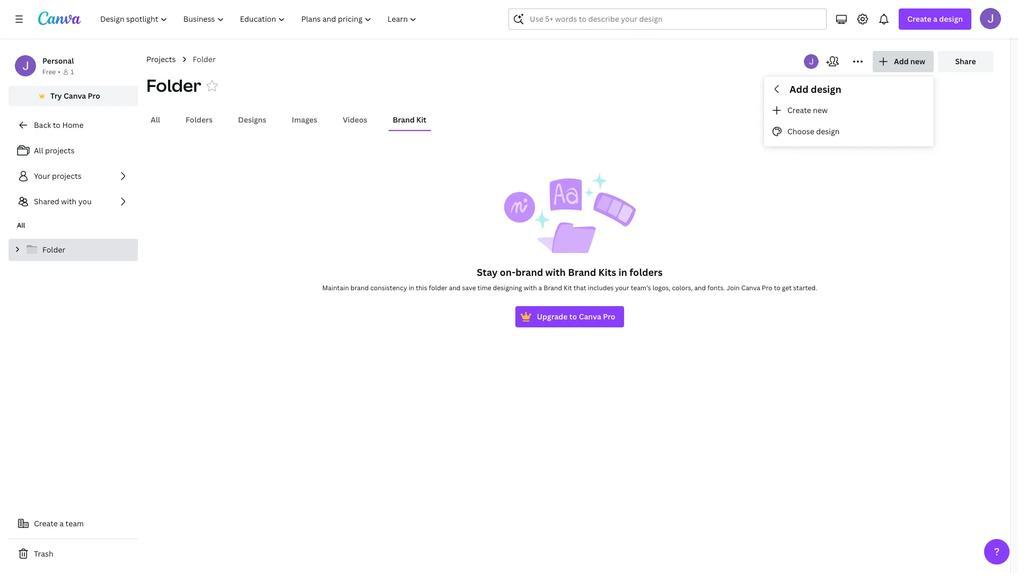 Task type: describe. For each thing, give the bounding box(es) containing it.
home
[[62, 120, 84, 130]]

team's
[[631, 283, 651, 292]]

new for create new
[[814, 105, 828, 115]]

create new button
[[765, 100, 934, 121]]

time
[[478, 283, 492, 292]]

back
[[34, 120, 51, 130]]

2 vertical spatial folder
[[42, 245, 65, 255]]

1 vertical spatial brand
[[351, 283, 369, 292]]

maintain
[[322, 283, 349, 292]]

share button
[[939, 51, 994, 72]]

back to home link
[[8, 115, 138, 136]]

new for add new
[[911, 56, 926, 66]]

trash
[[34, 549, 53, 559]]

0 horizontal spatial all
[[17, 221, 25, 230]]

free
[[42, 67, 56, 76]]

a inside stay on-brand with brand kits in folders maintain brand consistency in this folder and save time designing with a brand kit that includes your team's logos, colors, and fonts. join canva pro to get started.
[[539, 283, 542, 292]]

trash link
[[8, 543, 138, 565]]

brand kit
[[393, 115, 427, 125]]

upgrade to canva pro
[[537, 311, 616, 322]]

projects
[[146, 54, 176, 64]]

back to home
[[34, 120, 84, 130]]

folder button
[[146, 74, 201, 97]]

1 vertical spatial in
[[409, 283, 415, 292]]

try canva pro button
[[8, 86, 138, 106]]

create for create new
[[788, 105, 812, 115]]

add for add new
[[895, 56, 909, 66]]

videos button
[[339, 110, 372, 130]]

•
[[58, 67, 60, 76]]

your
[[34, 171, 50, 181]]

upgrade
[[537, 311, 568, 322]]

shared
[[34, 196, 59, 206]]

projects for all projects
[[45, 145, 75, 155]]

folders
[[186, 115, 213, 125]]

jacob simon image
[[981, 8, 1002, 29]]

to for upgrade to canva pro
[[570, 311, 577, 322]]

started.
[[794, 283, 818, 292]]

kit inside stay on-brand with brand kits in folders maintain brand consistency in this folder and save time designing with a brand kit that includes your team's logos, colors, and fonts. join canva pro to get started.
[[564, 283, 572, 292]]

stay
[[477, 266, 498, 279]]

designing
[[493, 283, 523, 292]]

design for choose design
[[817, 126, 840, 136]]

your projects
[[34, 171, 82, 181]]

try canva pro
[[50, 91, 100, 101]]

0 vertical spatial in
[[619, 266, 628, 279]]

includes
[[588, 283, 614, 292]]

your projects link
[[8, 166, 138, 187]]

2 vertical spatial brand
[[544, 283, 563, 292]]

1 and from the left
[[449, 283, 461, 292]]

to inside stay on-brand with brand kits in folders maintain brand consistency in this folder and save time designing with a brand kit that includes your team's logos, colors, and fonts. join canva pro to get started.
[[775, 283, 781, 292]]

logos,
[[653, 283, 671, 292]]

team
[[66, 518, 84, 529]]

videos
[[343, 115, 368, 125]]

create a team button
[[8, 513, 138, 534]]

personal
[[42, 56, 74, 66]]

all projects link
[[8, 140, 138, 161]]

add new button
[[873, 51, 934, 72]]

design inside dropdown button
[[940, 14, 964, 24]]

with inside "list"
[[61, 196, 77, 206]]

on-
[[500, 266, 516, 279]]

canva inside stay on-brand with brand kits in folders maintain brand consistency in this folder and save time designing with a brand kit that includes your team's logos, colors, and fonts. join canva pro to get started.
[[742, 283, 761, 292]]

1
[[71, 67, 74, 76]]

brand inside button
[[393, 115, 415, 125]]

0 vertical spatial folder
[[193, 54, 216, 64]]

to for back to home
[[53, 120, 60, 130]]

Search search field
[[530, 9, 806, 29]]

join
[[727, 283, 740, 292]]

all button
[[146, 110, 165, 130]]

free •
[[42, 67, 60, 76]]



Task type: locate. For each thing, give the bounding box(es) containing it.
to inside button
[[570, 311, 577, 322]]

new
[[911, 56, 926, 66], [814, 105, 828, 115]]

kit
[[417, 115, 427, 125], [564, 283, 572, 292]]

choose
[[788, 126, 815, 136]]

this
[[416, 283, 428, 292]]

2 vertical spatial to
[[570, 311, 577, 322]]

1 vertical spatial add
[[790, 83, 809, 96]]

brand right maintain
[[351, 283, 369, 292]]

1 vertical spatial folder link
[[8, 239, 138, 261]]

2 vertical spatial design
[[817, 126, 840, 136]]

brand right videos
[[393, 115, 415, 125]]

1 vertical spatial kit
[[564, 283, 572, 292]]

all
[[151, 115, 160, 125], [34, 145, 43, 155], [17, 221, 25, 230]]

1 vertical spatial projects
[[52, 171, 82, 181]]

add for add design
[[790, 83, 809, 96]]

a for design
[[934, 14, 938, 24]]

1 horizontal spatial with
[[524, 283, 537, 292]]

with up upgrade
[[546, 266, 566, 279]]

you
[[78, 196, 92, 206]]

0 vertical spatial all
[[151, 115, 160, 125]]

1 horizontal spatial and
[[695, 283, 706, 292]]

create up choose
[[788, 105, 812, 115]]

design inside button
[[817, 126, 840, 136]]

stay on-brand with brand kits in folders maintain brand consistency in this folder and save time designing with a brand kit that includes your team's logos, colors, and fonts. join canva pro to get started.
[[322, 266, 818, 292]]

2 horizontal spatial to
[[775, 283, 781, 292]]

1 vertical spatial new
[[814, 105, 828, 115]]

create for create a team
[[34, 518, 58, 529]]

pro up back to home link
[[88, 91, 100, 101]]

fonts.
[[708, 283, 726, 292]]

0 horizontal spatial brand
[[393, 115, 415, 125]]

0 vertical spatial kit
[[417, 115, 427, 125]]

brand up that at the right of page
[[568, 266, 597, 279]]

2 horizontal spatial pro
[[762, 283, 773, 292]]

0 vertical spatial canva
[[64, 91, 86, 101]]

1 vertical spatial folder
[[146, 74, 201, 97]]

0 horizontal spatial to
[[53, 120, 60, 130]]

pro
[[88, 91, 100, 101], [762, 283, 773, 292], [603, 311, 616, 322]]

0 horizontal spatial with
[[61, 196, 77, 206]]

folder link
[[193, 54, 216, 65], [8, 239, 138, 261]]

projects down back to home
[[45, 145, 75, 155]]

0 vertical spatial new
[[911, 56, 926, 66]]

1 horizontal spatial brand
[[544, 283, 563, 292]]

0 horizontal spatial a
[[60, 518, 64, 529]]

create up add new
[[908, 14, 932, 24]]

1 horizontal spatial brand
[[516, 266, 544, 279]]

create a design button
[[900, 8, 972, 30]]

2 horizontal spatial brand
[[568, 266, 597, 279]]

create for create a design
[[908, 14, 932, 24]]

2 horizontal spatial with
[[546, 266, 566, 279]]

folder down shared
[[42, 245, 65, 255]]

projects for your projects
[[52, 171, 82, 181]]

None search field
[[509, 8, 827, 30]]

0 horizontal spatial and
[[449, 283, 461, 292]]

with
[[61, 196, 77, 206], [546, 266, 566, 279], [524, 283, 537, 292]]

new down create a design dropdown button
[[911, 56, 926, 66]]

pro down includes
[[603, 311, 616, 322]]

folder down projects link
[[146, 74, 201, 97]]

brand kit button
[[389, 110, 431, 130]]

1 horizontal spatial create
[[788, 105, 812, 115]]

designs button
[[234, 110, 271, 130]]

1 horizontal spatial all
[[34, 145, 43, 155]]

create a design
[[908, 14, 964, 24]]

kit inside button
[[417, 115, 427, 125]]

projects
[[45, 145, 75, 155], [52, 171, 82, 181]]

1 vertical spatial pro
[[762, 283, 773, 292]]

brand
[[516, 266, 544, 279], [351, 283, 369, 292]]

consistency
[[371, 283, 407, 292]]

0 vertical spatial folder link
[[193, 54, 216, 65]]

to right upgrade
[[570, 311, 577, 322]]

a for team
[[60, 518, 64, 529]]

add
[[895, 56, 909, 66], [790, 83, 809, 96]]

canva right try
[[64, 91, 86, 101]]

0 vertical spatial brand
[[516, 266, 544, 279]]

1 vertical spatial brand
[[568, 266, 597, 279]]

design left jacob simon icon
[[940, 14, 964, 24]]

a
[[934, 14, 938, 24], [539, 283, 542, 292], [60, 518, 64, 529]]

create inside dropdown button
[[908, 14, 932, 24]]

in
[[619, 266, 628, 279], [409, 283, 415, 292]]

2 horizontal spatial a
[[934, 14, 938, 24]]

choose design
[[788, 126, 840, 136]]

folders button
[[181, 110, 217, 130]]

2 vertical spatial canva
[[579, 311, 602, 322]]

with left you
[[61, 196, 77, 206]]

projects inside "link"
[[52, 171, 82, 181]]

0 horizontal spatial in
[[409, 283, 415, 292]]

all for all 'button'
[[151, 115, 160, 125]]

2 and from the left
[[695, 283, 706, 292]]

choose design button
[[765, 121, 934, 142]]

0 horizontal spatial new
[[814, 105, 828, 115]]

0 vertical spatial design
[[940, 14, 964, 24]]

shared with you link
[[8, 191, 138, 212]]

folder link up 'folder' button
[[193, 54, 216, 65]]

all for all projects
[[34, 145, 43, 155]]

1 horizontal spatial folder link
[[193, 54, 216, 65]]

1 horizontal spatial to
[[570, 311, 577, 322]]

get
[[783, 283, 792, 292]]

folder
[[429, 283, 448, 292]]

pro left the get
[[762, 283, 773, 292]]

a inside button
[[60, 518, 64, 529]]

your
[[616, 283, 630, 292]]

and left save
[[449, 283, 461, 292]]

0 horizontal spatial create
[[34, 518, 58, 529]]

1 horizontal spatial new
[[911, 56, 926, 66]]

create
[[908, 14, 932, 24], [788, 105, 812, 115], [34, 518, 58, 529]]

2 horizontal spatial create
[[908, 14, 932, 24]]

folders
[[630, 266, 663, 279]]

canva
[[64, 91, 86, 101], [742, 283, 761, 292], [579, 311, 602, 322]]

0 horizontal spatial kit
[[417, 115, 427, 125]]

canva down that at the right of page
[[579, 311, 602, 322]]

design for add design
[[811, 83, 842, 96]]

in right kits at the top right of the page
[[619, 266, 628, 279]]

add inside dropdown button
[[895, 56, 909, 66]]

0 vertical spatial projects
[[45, 145, 75, 155]]

0 horizontal spatial brand
[[351, 283, 369, 292]]

with right "designing"
[[524, 283, 537, 292]]

1 horizontal spatial kit
[[564, 283, 572, 292]]

and
[[449, 283, 461, 292], [695, 283, 706, 292]]

2 horizontal spatial canva
[[742, 283, 761, 292]]

folder link down shared with you link
[[8, 239, 138, 261]]

2 vertical spatial with
[[524, 283, 537, 292]]

new inside button
[[814, 105, 828, 115]]

1 vertical spatial a
[[539, 283, 542, 292]]

0 vertical spatial a
[[934, 14, 938, 24]]

0 horizontal spatial add
[[790, 83, 809, 96]]

pro inside stay on-brand with brand kits in folders maintain brand consistency in this folder and save time designing with a brand kit that includes your team's logos, colors, and fonts. join canva pro to get started.
[[762, 283, 773, 292]]

add design
[[790, 83, 842, 96]]

a inside dropdown button
[[934, 14, 938, 24]]

1 vertical spatial with
[[546, 266, 566, 279]]

create left team
[[34, 518, 58, 529]]

to right the back
[[53, 120, 60, 130]]

brand
[[393, 115, 415, 125], [568, 266, 597, 279], [544, 283, 563, 292]]

upgrade to canva pro button
[[516, 306, 624, 327]]

2 vertical spatial create
[[34, 518, 58, 529]]

2 vertical spatial pro
[[603, 311, 616, 322]]

projects link
[[146, 54, 176, 65]]

in left this
[[409, 283, 415, 292]]

2 horizontal spatial all
[[151, 115, 160, 125]]

1 vertical spatial all
[[34, 145, 43, 155]]

to left the get
[[775, 283, 781, 292]]

designs
[[238, 115, 267, 125]]

design right choose
[[817, 126, 840, 136]]

0 horizontal spatial pro
[[88, 91, 100, 101]]

1 vertical spatial canva
[[742, 283, 761, 292]]

try
[[50, 91, 62, 101]]

colors,
[[673, 283, 693, 292]]

0 vertical spatial create
[[908, 14, 932, 24]]

new down add design
[[814, 105, 828, 115]]

brand left that at the right of page
[[544, 283, 563, 292]]

0 vertical spatial add
[[895, 56, 909, 66]]

1 horizontal spatial add
[[895, 56, 909, 66]]

canva right the join
[[742, 283, 761, 292]]

0 horizontal spatial canva
[[64, 91, 86, 101]]

and left fonts.
[[695, 283, 706, 292]]

1 vertical spatial design
[[811, 83, 842, 96]]

create new
[[788, 105, 828, 115]]

0 vertical spatial brand
[[393, 115, 415, 125]]

1 horizontal spatial in
[[619, 266, 628, 279]]

that
[[574, 283, 587, 292]]

new inside dropdown button
[[911, 56, 926, 66]]

0 vertical spatial with
[[61, 196, 77, 206]]

2 vertical spatial all
[[17, 221, 25, 230]]

1 horizontal spatial canva
[[579, 311, 602, 322]]

to
[[53, 120, 60, 130], [775, 283, 781, 292], [570, 311, 577, 322]]

folder
[[193, 54, 216, 64], [146, 74, 201, 97], [42, 245, 65, 255]]

all projects
[[34, 145, 75, 155]]

top level navigation element
[[93, 8, 426, 30]]

list containing all projects
[[8, 140, 138, 212]]

all inside 'button'
[[151, 115, 160, 125]]

1 vertical spatial to
[[775, 283, 781, 292]]

0 vertical spatial pro
[[88, 91, 100, 101]]

add new
[[895, 56, 926, 66]]

images button
[[288, 110, 322, 130]]

list
[[8, 140, 138, 212]]

1 horizontal spatial pro
[[603, 311, 616, 322]]

1 vertical spatial create
[[788, 105, 812, 115]]

images
[[292, 115, 318, 125]]

create a team
[[34, 518, 84, 529]]

folder up 'folder' button
[[193, 54, 216, 64]]

0 vertical spatial to
[[53, 120, 60, 130]]

1 horizontal spatial a
[[539, 283, 542, 292]]

shared with you
[[34, 196, 92, 206]]

kits
[[599, 266, 617, 279]]

design up create new
[[811, 83, 842, 96]]

design
[[940, 14, 964, 24], [811, 83, 842, 96], [817, 126, 840, 136]]

0 horizontal spatial folder link
[[8, 239, 138, 261]]

projects right your
[[52, 171, 82, 181]]

share
[[956, 56, 977, 66]]

2 vertical spatial a
[[60, 518, 64, 529]]

brand up "designing"
[[516, 266, 544, 279]]

save
[[462, 283, 476, 292]]



Task type: vqa. For each thing, say whether or not it's contained in the screenshot.
design corresponding to Add design
yes



